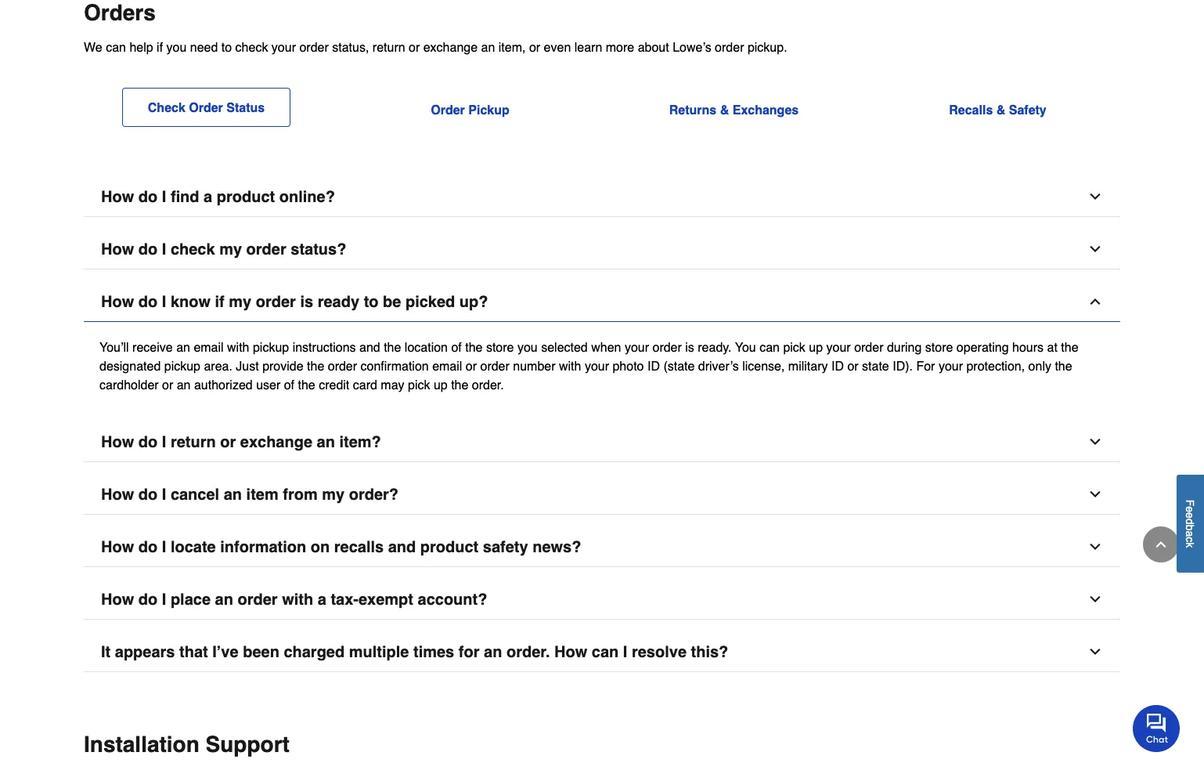 Task type: vqa. For each thing, say whether or not it's contained in the screenshot.
Add
no



Task type: locate. For each thing, give the bounding box(es) containing it.
return right status,
[[373, 40, 406, 54]]

0 horizontal spatial order
[[189, 100, 223, 114]]

0 horizontal spatial check
[[171, 240, 215, 258]]

you inside you'll receive an email with pickup instructions and the location of the store you selected when your order is ready. you can pick up your order during store operating hours at the designated pickup area. just provide the order confirmation email or order number with your photo id (state driver's license, military id or state id). for your protection, only the cardholder or an authorized user of the credit card may pick up the order.
[[518, 340, 538, 354]]

returns & exchanges
[[670, 102, 799, 117]]

0 horizontal spatial return
[[171, 433, 216, 451]]

exchange
[[424, 40, 478, 54], [240, 433, 313, 451]]

chevron down image
[[1088, 434, 1104, 450], [1088, 487, 1104, 502], [1088, 644, 1104, 660]]

2 horizontal spatial a
[[1185, 531, 1197, 537]]

or left number
[[466, 358, 477, 373]]

order pickup
[[431, 102, 510, 117]]

of right location
[[452, 340, 462, 354]]

up down location
[[434, 377, 448, 392]]

i for check
[[162, 240, 166, 258]]

&
[[721, 102, 730, 117], [997, 102, 1006, 117]]

do inside how do i know if my order is ready to be picked up? button
[[138, 293, 158, 311]]

1 horizontal spatial and
[[388, 538, 416, 556]]

1 vertical spatial you
[[518, 340, 538, 354]]

1 vertical spatial and
[[388, 538, 416, 556]]

is inside button
[[300, 293, 313, 311]]

0 horizontal spatial product
[[217, 188, 275, 206]]

0 vertical spatial if
[[157, 40, 163, 54]]

can inside you'll receive an email with pickup instructions and the location of the store you selected when your order is ready. you can pick up your order during store operating hours at the designated pickup area. just provide the order confirmation email or order number with your photo id (state driver's license, military id or state id). for your protection, only the cardholder or an authorized user of the credit card may pick up the order.
[[760, 340, 780, 354]]

1 & from the left
[[721, 102, 730, 117]]

i for return
[[162, 433, 166, 451]]

can right we
[[106, 40, 126, 54]]

chevron up image inside scroll to top element
[[1154, 537, 1170, 552]]

0 horizontal spatial pickup
[[164, 358, 201, 373]]

or right cardholder
[[162, 377, 173, 392]]

find
[[171, 188, 199, 206]]

my down how do i find a product online?
[[219, 240, 242, 258]]

5 do from the top
[[138, 485, 158, 503]]

1 horizontal spatial you
[[518, 340, 538, 354]]

& left safety
[[997, 102, 1006, 117]]

0 horizontal spatial of
[[284, 377, 295, 392]]

0 horizontal spatial a
[[204, 188, 212, 206]]

your right the for at top right
[[939, 358, 964, 373]]

with up just
[[227, 340, 250, 354]]

& for returns
[[721, 102, 730, 117]]

0 vertical spatial and
[[360, 340, 381, 354]]

how do i locate information on recalls and product safety news? button
[[84, 527, 1121, 567]]

store up number
[[486, 340, 514, 354]]

if right know at the top left of the page
[[215, 293, 225, 311]]

7 do from the top
[[138, 590, 158, 608]]

0 vertical spatial return
[[373, 40, 406, 54]]

0 horizontal spatial id
[[648, 358, 660, 373]]

check up know at the top left of the page
[[171, 240, 215, 258]]

1 vertical spatial can
[[760, 340, 780, 354]]

order.
[[472, 377, 504, 392], [507, 643, 550, 661]]

chevron down image for for
[[1088, 644, 1104, 660]]

do for find
[[138, 188, 158, 206]]

chevron down image inside how do i find a product online? button
[[1088, 189, 1104, 204]]

1 horizontal spatial pickup
[[253, 340, 289, 354]]

may
[[381, 377, 405, 392]]

check
[[236, 40, 268, 54], [171, 240, 215, 258]]

is inside you'll receive an email with pickup instructions and the location of the store you selected when your order is ready. you can pick up your order during store operating hours at the designated pickup area. just provide the order confirmation email or order number with your photo id (state driver's license, military id or state id). for your protection, only the cardholder or an authorized user of the credit card may pick up the order.
[[686, 340, 695, 354]]

& right returns
[[721, 102, 730, 117]]

1 horizontal spatial product
[[421, 538, 479, 556]]

if inside button
[[215, 293, 225, 311]]

chevron down image inside how do i return or exchange an item? button
[[1088, 434, 1104, 450]]

installation
[[84, 732, 200, 757]]

exchange up item
[[240, 433, 313, 451]]

1 horizontal spatial id
[[832, 358, 845, 373]]

1 horizontal spatial email
[[433, 358, 463, 373]]

chevron down image for how do i find a product online?
[[1088, 189, 1104, 204]]

the
[[384, 340, 401, 354], [466, 340, 483, 354], [1062, 340, 1079, 354], [307, 358, 325, 373], [1056, 358, 1073, 373], [298, 377, 316, 392], [451, 377, 469, 392]]

email up area.
[[194, 340, 224, 354]]

chevron down image inside how do i cancel an item from my order? button
[[1088, 487, 1104, 502]]

e up b
[[1185, 512, 1197, 518]]

1 do from the top
[[138, 188, 158, 206]]

return up cancel
[[171, 433, 216, 451]]

your up military
[[827, 340, 851, 354]]

chevron down image inside how do i place an order with a tax-exempt account? button
[[1088, 592, 1104, 607]]

0 horizontal spatial with
[[227, 340, 250, 354]]

0 vertical spatial is
[[300, 293, 313, 311]]

product inside how do i find a product online? button
[[217, 188, 275, 206]]

do for place
[[138, 590, 158, 608]]

your left status,
[[272, 40, 296, 54]]

e up d
[[1185, 506, 1197, 512]]

information
[[220, 538, 307, 556]]

item
[[246, 485, 279, 503]]

1 vertical spatial if
[[215, 293, 225, 311]]

and up confirmation at the left top
[[360, 340, 381, 354]]

0 vertical spatial chevron up image
[[1088, 294, 1104, 309]]

0 horizontal spatial order.
[[472, 377, 504, 392]]

status?
[[291, 240, 347, 258]]

know
[[171, 293, 211, 311]]

3 do from the top
[[138, 293, 158, 311]]

id left (state
[[648, 358, 660, 373]]

f
[[1185, 499, 1197, 506]]

0 vertical spatial up
[[810, 340, 823, 354]]

1 horizontal spatial exchange
[[424, 40, 478, 54]]

2 vertical spatial can
[[592, 643, 619, 661]]

1 horizontal spatial check
[[236, 40, 268, 54]]

b
[[1185, 524, 1197, 531]]

0 horizontal spatial store
[[486, 340, 514, 354]]

an right for
[[484, 643, 502, 661]]

2 vertical spatial chevron down image
[[1088, 644, 1104, 660]]

pickup
[[253, 340, 289, 354], [164, 358, 201, 373]]

lowe's
[[673, 40, 712, 54]]

to right need
[[222, 40, 232, 54]]

to left be
[[364, 293, 379, 311]]

chevron down image
[[1088, 189, 1104, 204], [1088, 241, 1104, 257], [1088, 539, 1104, 555], [1088, 592, 1104, 607]]

product up 'account?'
[[421, 538, 479, 556]]

is left ready
[[300, 293, 313, 311]]

can down how do i place an order with a tax-exempt account? button
[[592, 643, 619, 661]]

account?
[[418, 590, 488, 608]]

and inside you'll receive an email with pickup instructions and the location of the store you selected when your order is ready. you can pick up your order during store operating hours at the designated pickup area. just provide the order confirmation email or order number with your photo id (state driver's license, military id or state id). for your protection, only the cardholder or an authorized user of the credit card may pick up the order.
[[360, 340, 381, 354]]

0 horizontal spatial you
[[167, 40, 187, 54]]

1 horizontal spatial a
[[318, 590, 327, 608]]

1 vertical spatial pickup
[[164, 358, 201, 373]]

up
[[810, 340, 823, 354], [434, 377, 448, 392]]

do
[[138, 188, 158, 206], [138, 240, 158, 258], [138, 293, 158, 311], [138, 433, 158, 451], [138, 485, 158, 503], [138, 538, 158, 556], [138, 590, 158, 608]]

pickup
[[469, 102, 510, 117]]

chevron down image inside how do i locate information on recalls and product safety news? button
[[1088, 539, 1104, 555]]

1 vertical spatial chevron up image
[[1154, 537, 1170, 552]]

how for how do i place an order with a tax-exempt account?
[[101, 590, 134, 608]]

order
[[300, 40, 329, 54], [715, 40, 745, 54], [246, 240, 287, 258], [256, 293, 296, 311], [653, 340, 682, 354], [855, 340, 884, 354], [328, 358, 357, 373], [481, 358, 510, 373], [238, 590, 278, 608]]

a inside button
[[204, 188, 212, 206]]

1 horizontal spatial store
[[926, 340, 954, 354]]

2 horizontal spatial with
[[559, 358, 582, 373]]

of
[[452, 340, 462, 354], [284, 377, 295, 392]]

do inside how do i locate information on recalls and product safety news? button
[[138, 538, 158, 556]]

learn
[[575, 40, 603, 54]]

an right the place
[[215, 590, 233, 608]]

4 chevron down image from the top
[[1088, 592, 1104, 607]]

1 horizontal spatial with
[[282, 590, 313, 608]]

0 vertical spatial with
[[227, 340, 250, 354]]

1 vertical spatial of
[[284, 377, 295, 392]]

0 vertical spatial chevron down image
[[1088, 434, 1104, 450]]

can up license,
[[760, 340, 780, 354]]

2 vertical spatial with
[[282, 590, 313, 608]]

an left item
[[224, 485, 242, 503]]

support
[[206, 732, 290, 757]]

your up photo
[[625, 340, 649, 354]]

0 horizontal spatial &
[[721, 102, 730, 117]]

recalls
[[334, 538, 384, 556]]

1 vertical spatial is
[[686, 340, 695, 354]]

1 horizontal spatial is
[[686, 340, 695, 354]]

and right 'recalls'
[[388, 538, 416, 556]]

2 & from the left
[[997, 102, 1006, 117]]

charged
[[284, 643, 345, 661]]

the down up?
[[466, 340, 483, 354]]

2 id from the left
[[832, 358, 845, 373]]

with inside button
[[282, 590, 313, 608]]

0 vertical spatial my
[[219, 240, 242, 258]]

do inside how do i cancel an item from my order? button
[[138, 485, 158, 503]]

your down when
[[585, 358, 610, 373]]

with
[[227, 340, 250, 354], [559, 358, 582, 373], [282, 590, 313, 608]]

a up k
[[1185, 531, 1197, 537]]

or up how do i cancel an item from my order?
[[220, 433, 236, 451]]

do inside how do i check my order status? button
[[138, 240, 158, 258]]

exchanges
[[733, 102, 799, 117]]

2 e from the top
[[1185, 512, 1197, 518]]

1 store from the left
[[486, 340, 514, 354]]

0 horizontal spatial and
[[360, 340, 381, 354]]

we can help if you need to check your order status, return or exchange an item, or even learn more about lowe's order pickup.
[[84, 40, 788, 54]]

pickup down receive
[[164, 358, 201, 373]]

1 horizontal spatial chevron up image
[[1154, 537, 1170, 552]]

store
[[486, 340, 514, 354], [926, 340, 954, 354]]

1 vertical spatial up
[[434, 377, 448, 392]]

1 horizontal spatial &
[[997, 102, 1006, 117]]

do for cancel
[[138, 485, 158, 503]]

id).
[[893, 358, 913, 373]]

0 horizontal spatial can
[[106, 40, 126, 54]]

chevron down image inside it appears that i've been charged multiple times for an order. how can i resolve this? button
[[1088, 644, 1104, 660]]

my right from
[[322, 485, 345, 503]]

is up (state
[[686, 340, 695, 354]]

exchange left item,
[[424, 40, 478, 54]]

a right find in the top of the page
[[204, 188, 212, 206]]

pick up military
[[784, 340, 806, 354]]

0 vertical spatial check
[[236, 40, 268, 54]]

chevron down image inside how do i check my order status? button
[[1088, 241, 1104, 257]]

an
[[481, 40, 495, 54], [176, 340, 190, 354], [177, 377, 191, 392], [317, 433, 335, 451], [224, 485, 242, 503], [215, 590, 233, 608], [484, 643, 502, 661]]

of down provide
[[284, 377, 295, 392]]

order up state
[[855, 340, 884, 354]]

0 horizontal spatial exchange
[[240, 433, 313, 451]]

place
[[171, 590, 211, 608]]

product
[[217, 188, 275, 206], [421, 538, 479, 556]]

you left need
[[167, 40, 187, 54]]

0 horizontal spatial is
[[300, 293, 313, 311]]

1 horizontal spatial if
[[215, 293, 225, 311]]

exempt
[[359, 590, 414, 608]]

and inside how do i locate information on recalls and product safety news? button
[[388, 538, 416, 556]]

you up number
[[518, 340, 538, 354]]

0 vertical spatial a
[[204, 188, 212, 206]]

if right help
[[157, 40, 163, 54]]

order right check
[[189, 100, 223, 114]]

recalls & safety link
[[950, 102, 1047, 117]]

or inside button
[[220, 433, 236, 451]]

0 vertical spatial of
[[452, 340, 462, 354]]

designated
[[99, 358, 161, 373]]

order. inside button
[[507, 643, 550, 661]]

credit
[[319, 377, 350, 392]]

0 vertical spatial order.
[[472, 377, 504, 392]]

chevron up image
[[1088, 294, 1104, 309], [1154, 537, 1170, 552]]

3 chevron down image from the top
[[1088, 539, 1104, 555]]

a left tax-
[[318, 590, 327, 608]]

1 horizontal spatial to
[[364, 293, 379, 311]]

confirmation
[[361, 358, 429, 373]]

1 horizontal spatial order.
[[507, 643, 550, 661]]

i
[[162, 188, 166, 206], [162, 240, 166, 258], [162, 293, 166, 311], [162, 433, 166, 451], [162, 485, 166, 503], [162, 538, 166, 556], [162, 590, 166, 608], [623, 643, 628, 661]]

do inside how do i place an order with a tax-exempt account? button
[[138, 590, 158, 608]]

1 vertical spatial with
[[559, 358, 582, 373]]

how do i locate information on recalls and product safety news?
[[101, 538, 582, 556]]

1 horizontal spatial order
[[431, 102, 465, 117]]

recalls
[[950, 102, 994, 117]]

with down selected
[[559, 358, 582, 373]]

0 vertical spatial product
[[217, 188, 275, 206]]

safety
[[483, 538, 529, 556]]

email
[[194, 340, 224, 354], [433, 358, 463, 373]]

1 vertical spatial my
[[229, 293, 252, 311]]

email down location
[[433, 358, 463, 373]]

how do i know if my order is ready to be picked up?
[[101, 293, 488, 311]]

i for locate
[[162, 538, 166, 556]]

0 vertical spatial email
[[194, 340, 224, 354]]

2 vertical spatial my
[[322, 485, 345, 503]]

up up military
[[810, 340, 823, 354]]

1 horizontal spatial can
[[592, 643, 619, 661]]

1 vertical spatial order.
[[507, 643, 550, 661]]

or
[[409, 40, 420, 54], [530, 40, 541, 54], [466, 358, 477, 373], [848, 358, 859, 373], [162, 377, 173, 392], [220, 433, 236, 451]]

my right know at the top left of the page
[[229, 293, 252, 311]]

0 vertical spatial exchange
[[424, 40, 478, 54]]

6 do from the top
[[138, 538, 158, 556]]

order up (state
[[653, 340, 682, 354]]

0 vertical spatial pick
[[784, 340, 806, 354]]

e
[[1185, 506, 1197, 512], [1185, 512, 1197, 518]]

product up how do i check my order status? at the left of the page
[[217, 188, 275, 206]]

check inside button
[[171, 240, 215, 258]]

and for product
[[388, 538, 416, 556]]

state
[[863, 358, 890, 373]]

an inside button
[[484, 643, 502, 661]]

i for find
[[162, 188, 166, 206]]

tax-
[[331, 590, 359, 608]]

been
[[243, 643, 280, 661]]

returns
[[670, 102, 717, 117]]

& for recalls
[[997, 102, 1006, 117]]

license,
[[743, 358, 785, 373]]

1 vertical spatial chevron down image
[[1088, 487, 1104, 502]]

0 horizontal spatial chevron up image
[[1088, 294, 1104, 309]]

is
[[300, 293, 313, 311], [686, 340, 695, 354]]

status,
[[332, 40, 369, 54]]

order left the "status?"
[[246, 240, 287, 258]]

order inside button
[[246, 240, 287, 258]]

exchange inside how do i return or exchange an item? button
[[240, 433, 313, 451]]

3 chevron down image from the top
[[1088, 644, 1104, 660]]

1 vertical spatial to
[[364, 293, 379, 311]]

2 chevron down image from the top
[[1088, 241, 1104, 257]]

about
[[638, 40, 670, 54]]

product inside how do i locate information on recalls and product safety news? button
[[421, 538, 479, 556]]

1 vertical spatial check
[[171, 240, 215, 258]]

1 vertical spatial exchange
[[240, 433, 313, 451]]

0 horizontal spatial pick
[[408, 377, 430, 392]]

with left tax-
[[282, 590, 313, 608]]

the left credit
[[298, 377, 316, 392]]

the up confirmation at the left top
[[384, 340, 401, 354]]

1 horizontal spatial return
[[373, 40, 406, 54]]

id right military
[[832, 358, 845, 373]]

1 chevron down image from the top
[[1088, 189, 1104, 204]]

check right need
[[236, 40, 268, 54]]

i've
[[213, 643, 239, 661]]

during
[[888, 340, 922, 354]]

1 vertical spatial return
[[171, 433, 216, 451]]

0 vertical spatial to
[[222, 40, 232, 54]]

order left pickup
[[431, 102, 465, 117]]

and
[[360, 340, 381, 354], [388, 538, 416, 556]]

2 store from the left
[[926, 340, 954, 354]]

the right at
[[1062, 340, 1079, 354]]

store up the for at top right
[[926, 340, 954, 354]]

4 do from the top
[[138, 433, 158, 451]]

the down at
[[1056, 358, 1073, 373]]

1 horizontal spatial pick
[[784, 340, 806, 354]]

do inside how do i return or exchange an item? button
[[138, 433, 158, 451]]

2 horizontal spatial can
[[760, 340, 780, 354]]

i for place
[[162, 590, 166, 608]]

how do i place an order with a tax-exempt account? button
[[84, 580, 1121, 620]]

1 vertical spatial product
[[421, 538, 479, 556]]

f e e d b a c k button
[[1178, 475, 1205, 572]]

pickup up provide
[[253, 340, 289, 354]]

id
[[648, 358, 660, 373], [832, 358, 845, 373]]

pick right may
[[408, 377, 430, 392]]

for
[[917, 358, 936, 373]]

2 do from the top
[[138, 240, 158, 258]]

2 chevron down image from the top
[[1088, 487, 1104, 502]]

1 chevron down image from the top
[[1088, 434, 1104, 450]]

do inside how do i find a product online? button
[[138, 188, 158, 206]]



Task type: describe. For each thing, give the bounding box(es) containing it.
0 horizontal spatial up
[[434, 377, 448, 392]]

0 vertical spatial you
[[167, 40, 187, 54]]

driver's
[[699, 358, 739, 373]]

how for how do i cancel an item from my order?
[[101, 485, 134, 503]]

order up been
[[238, 590, 278, 608]]

i for know
[[162, 293, 166, 311]]

instructions
[[293, 340, 356, 354]]

do for return
[[138, 433, 158, 451]]

k
[[1185, 542, 1197, 548]]

c
[[1185, 537, 1197, 542]]

order. inside you'll receive an email with pickup instructions and the location of the store you selected when your order is ready. you can pick up your order during store operating hours at the designated pickup area. just provide the order confirmation email or order number with your photo id (state driver's license, military id or state id). for your protection, only the cardholder or an authorized user of the credit card may pick up the order.
[[472, 377, 504, 392]]

it appears that i've been charged multiple times for an order. how can i resolve this?
[[101, 643, 729, 661]]

how do i find a product online? button
[[84, 177, 1121, 217]]

or right item,
[[530, 40, 541, 54]]

do for know
[[138, 293, 158, 311]]

location
[[405, 340, 448, 354]]

cancel
[[171, 485, 219, 503]]

ready
[[318, 293, 360, 311]]

1 horizontal spatial up
[[810, 340, 823, 354]]

order up credit
[[328, 358, 357, 373]]

it
[[101, 643, 111, 661]]

how for how do i return or exchange an item?
[[101, 433, 134, 451]]

do for check
[[138, 240, 158, 258]]

1 e from the top
[[1185, 506, 1197, 512]]

selected
[[541, 340, 588, 354]]

do for locate
[[138, 538, 158, 556]]

news?
[[533, 538, 582, 556]]

help
[[130, 40, 153, 54]]

user
[[256, 377, 281, 392]]

0 horizontal spatial to
[[222, 40, 232, 54]]

chat invite button image
[[1134, 704, 1181, 752]]

authorized
[[194, 377, 253, 392]]

how do i find a product online?
[[101, 188, 335, 206]]

order left ready
[[256, 293, 296, 311]]

how do i return or exchange an item?
[[101, 433, 381, 451]]

how for how do i locate information on recalls and product safety news?
[[101, 538, 134, 556]]

protection,
[[967, 358, 1026, 373]]

0 horizontal spatial if
[[157, 40, 163, 54]]

order right lowe's
[[715, 40, 745, 54]]

how do i check my order status? button
[[84, 230, 1121, 270]]

resolve
[[632, 643, 687, 661]]

even
[[544, 40, 571, 54]]

that
[[179, 643, 208, 661]]

how for how do i know if my order is ready to be picked up?
[[101, 293, 134, 311]]

installation support
[[84, 732, 290, 757]]

more
[[606, 40, 635, 54]]

item,
[[499, 40, 526, 54]]

multiple
[[349, 643, 409, 661]]

an left item,
[[481, 40, 495, 54]]

0 vertical spatial can
[[106, 40, 126, 54]]

hours
[[1013, 340, 1044, 354]]

1 vertical spatial a
[[1185, 531, 1197, 537]]

d
[[1185, 518, 1197, 524]]

(state
[[664, 358, 695, 373]]

0 vertical spatial pickup
[[253, 340, 289, 354]]

how do i cancel an item from my order?
[[101, 485, 399, 503]]

how for how do i find a product online?
[[101, 188, 134, 206]]

recalls & safety
[[950, 102, 1047, 117]]

the down instructions
[[307, 358, 325, 373]]

0 horizontal spatial email
[[194, 340, 224, 354]]

or right status,
[[409, 40, 420, 54]]

check
[[148, 100, 186, 114]]

photo
[[613, 358, 644, 373]]

online?
[[279, 188, 335, 206]]

order left status,
[[300, 40, 329, 54]]

order left number
[[481, 358, 510, 373]]

picked
[[406, 293, 455, 311]]

times
[[414, 643, 455, 661]]

chevron up image inside how do i know if my order is ready to be picked up? button
[[1088, 294, 1104, 309]]

when
[[592, 340, 622, 354]]

only
[[1029, 358, 1052, 373]]

how do i place an order with a tax-exempt account?
[[101, 590, 488, 608]]

up?
[[460, 293, 488, 311]]

can inside button
[[592, 643, 619, 661]]

card
[[353, 377, 378, 392]]

an left "authorized"
[[177, 377, 191, 392]]

need
[[190, 40, 218, 54]]

2 vertical spatial a
[[318, 590, 327, 608]]

item?
[[340, 433, 381, 451]]

how do i check my order status?
[[101, 240, 347, 258]]

locate
[[171, 538, 216, 556]]

be
[[383, 293, 401, 311]]

how for how do i check my order status?
[[101, 240, 134, 258]]

an right receive
[[176, 340, 190, 354]]

check order status
[[148, 100, 265, 114]]

this?
[[691, 643, 729, 661]]

the right may
[[451, 377, 469, 392]]

military
[[789, 358, 829, 373]]

how do i know if my order is ready to be picked up? button
[[84, 282, 1121, 322]]

number
[[513, 358, 556, 373]]

receive
[[132, 340, 173, 354]]

pickup.
[[748, 40, 788, 54]]

f e e d b a c k
[[1185, 499, 1197, 548]]

an left 'item?'
[[317, 433, 335, 451]]

or left state
[[848, 358, 859, 373]]

1 vertical spatial email
[[433, 358, 463, 373]]

operating
[[957, 340, 1010, 354]]

to inside button
[[364, 293, 379, 311]]

check order status link
[[122, 88, 291, 127]]

chevron down image for how do i locate information on recalls and product safety news?
[[1088, 539, 1104, 555]]

just
[[236, 358, 259, 373]]

ready.
[[698, 340, 732, 354]]

1 id from the left
[[648, 358, 660, 373]]

i for cancel
[[162, 485, 166, 503]]

on
[[311, 538, 330, 556]]

returns & exchanges link
[[670, 102, 799, 117]]

cardholder
[[99, 377, 159, 392]]

at
[[1048, 340, 1058, 354]]

from
[[283, 485, 318, 503]]

we
[[84, 40, 102, 54]]

orders
[[84, 0, 156, 25]]

it appears that i've been charged multiple times for an order. how can i resolve this? button
[[84, 632, 1121, 672]]

chevron down image for order?
[[1088, 487, 1104, 502]]

provide
[[263, 358, 304, 373]]

chevron down image for how do i place an order with a tax-exempt account?
[[1088, 592, 1104, 607]]

1 vertical spatial pick
[[408, 377, 430, 392]]

safety
[[1010, 102, 1047, 117]]

1 horizontal spatial of
[[452, 340, 462, 354]]

chevron down image for how do i check my order status?
[[1088, 241, 1104, 257]]

scroll to top element
[[1144, 526, 1180, 563]]

and for the
[[360, 340, 381, 354]]

my inside button
[[219, 240, 242, 258]]

return inside button
[[171, 433, 216, 451]]

order?
[[349, 485, 399, 503]]

you
[[736, 340, 757, 354]]

you'll
[[99, 340, 129, 354]]



